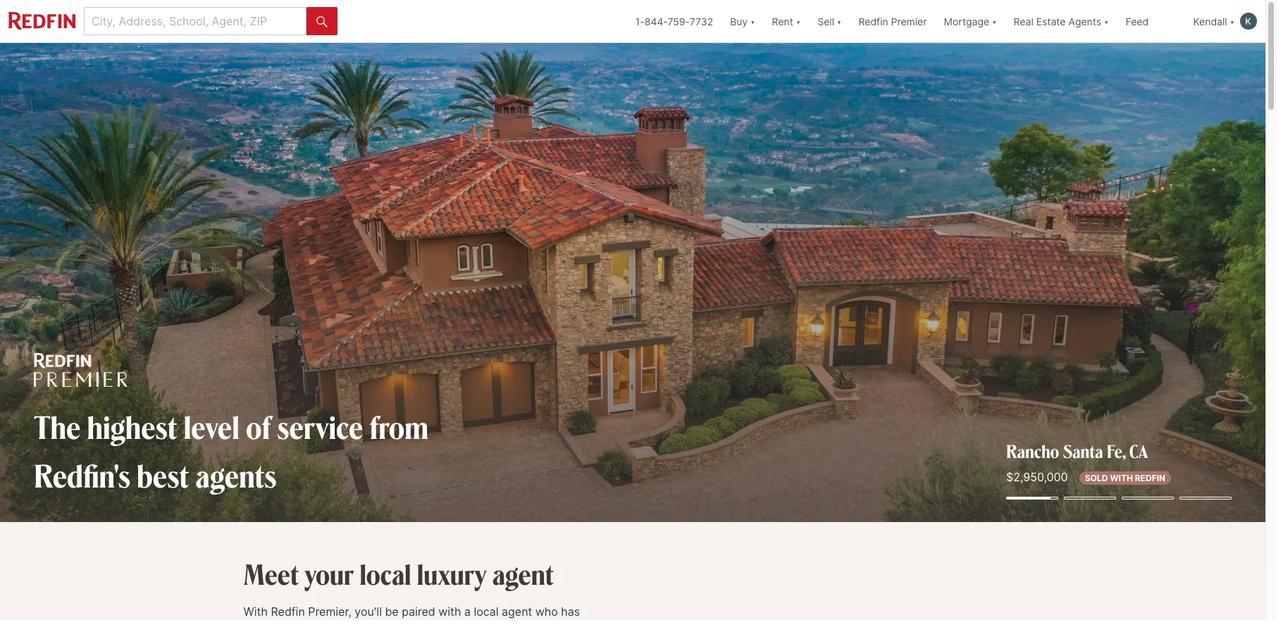 Task type: vqa. For each thing, say whether or not it's contained in the screenshot.
$2,950,000
yes



Task type: locate. For each thing, give the bounding box(es) containing it.
7732
[[690, 15, 713, 27]]

1 horizontal spatial local
[[474, 605, 499, 619]]

local up "be"
[[360, 555, 411, 592]]

▾ left user photo at the right of the page
[[1230, 15, 1235, 27]]

of
[[246, 406, 271, 448]]

0 horizontal spatial redfin
[[271, 605, 305, 619]]

premier,
[[308, 605, 352, 619]]

$2,950,000
[[1007, 470, 1068, 484]]

0 vertical spatial redfin
[[859, 15, 889, 27]]

▾ for buy ▾
[[751, 15, 755, 27]]

with redfin premier, you'll be paired with a local agent who has
[[244, 605, 600, 620]]

▾ right rent
[[796, 15, 801, 27]]

redfin left the premier on the top right of the page
[[859, 15, 889, 27]]

1 vertical spatial agent
[[502, 605, 532, 619]]

level
[[184, 406, 239, 448]]

redfin premier button
[[850, 0, 936, 42]]

kendall
[[1194, 15, 1228, 27]]

3 ▾ from the left
[[837, 15, 842, 27]]

▾ for sell ▾
[[837, 15, 842, 27]]

1 horizontal spatial redfin
[[859, 15, 889, 27]]

0 vertical spatial agent
[[492, 555, 554, 592]]

2 ▾ from the left
[[796, 15, 801, 27]]

agents
[[195, 455, 277, 496]]

luxury
[[417, 555, 487, 592]]

best
[[137, 455, 189, 496]]

agent
[[492, 555, 554, 592], [502, 605, 532, 619]]

1-844-759-7732 link
[[636, 15, 713, 27]]

user photo image
[[1241, 13, 1257, 30]]

buy ▾ button
[[722, 0, 764, 42]]

1 vertical spatial local
[[474, 605, 499, 619]]

buy ▾ button
[[730, 0, 755, 42]]

6 ▾ from the left
[[1230, 15, 1235, 27]]

1 ▾ from the left
[[751, 15, 755, 27]]

▾ right agents at the right top
[[1104, 15, 1109, 27]]

from
[[370, 406, 429, 448]]

meet your local luxury agent
[[244, 555, 554, 592]]

local right a
[[474, 605, 499, 619]]

1 vertical spatial redfin
[[271, 605, 305, 619]]

rent
[[772, 15, 794, 27]]

▾ for kendall ▾
[[1230, 15, 1235, 27]]

redfin right with
[[271, 605, 305, 619]]

▾
[[751, 15, 755, 27], [796, 15, 801, 27], [837, 15, 842, 27], [992, 15, 997, 27], [1104, 15, 1109, 27], [1230, 15, 1235, 27]]

fe,
[[1107, 439, 1126, 463]]

highest
[[87, 406, 177, 448]]

local inside with redfin premier, you'll be paired with a local agent who has
[[474, 605, 499, 619]]

real estate agents ▾ button
[[1005, 0, 1118, 42]]

mortgage ▾
[[944, 15, 997, 27]]

rent ▾ button
[[772, 0, 801, 42]]

844-
[[645, 15, 668, 27]]

real estate agents ▾
[[1014, 15, 1109, 27]]

▾ right mortgage
[[992, 15, 997, 27]]

a
[[464, 605, 471, 619]]

0 vertical spatial local
[[360, 555, 411, 592]]

agent up who
[[492, 555, 554, 592]]

mortgage
[[944, 15, 990, 27]]

▾ right sell at the top right of the page
[[837, 15, 842, 27]]

4 ▾ from the left
[[992, 15, 997, 27]]

1-844-759-7732
[[636, 15, 713, 27]]

feed
[[1126, 15, 1149, 27]]

real estate agents ▾ link
[[1014, 0, 1109, 42]]

redfin
[[859, 15, 889, 27], [271, 605, 305, 619]]

▾ right buy
[[751, 15, 755, 27]]

agent left who
[[502, 605, 532, 619]]

sold
[[1085, 473, 1108, 484]]

kendall ▾
[[1194, 15, 1235, 27]]

agent inside with redfin premier, you'll be paired with a local agent who has
[[502, 605, 532, 619]]

sell ▾ button
[[818, 0, 842, 42]]

5 ▾ from the left
[[1104, 15, 1109, 27]]

redfin inside with redfin premier, you'll be paired with a local agent who has
[[271, 605, 305, 619]]

mortgage ▾ button
[[936, 0, 1005, 42]]

local
[[360, 555, 411, 592], [474, 605, 499, 619]]



Task type: describe. For each thing, give the bounding box(es) containing it.
be
[[385, 605, 399, 619]]

City, Address, School, Agent, ZIP search field
[[84, 7, 307, 35]]

mortgage ▾ button
[[944, 0, 997, 42]]

premier logo image
[[34, 353, 128, 387]]

sell ▾
[[818, 15, 842, 27]]

service
[[277, 406, 363, 448]]

759-
[[668, 15, 690, 27]]

with
[[439, 605, 461, 619]]

buy ▾
[[730, 15, 755, 27]]

premier
[[891, 15, 927, 27]]

rent ▾
[[772, 15, 801, 27]]

redfin's
[[34, 455, 130, 496]]

rancho santa fe, ca
[[1007, 439, 1149, 463]]

sell ▾ button
[[809, 0, 850, 42]]

▾ for mortgage ▾
[[992, 15, 997, 27]]

redfin premier
[[859, 15, 927, 27]]

rent ▾ button
[[764, 0, 809, 42]]

paired
[[402, 605, 435, 619]]

with
[[244, 605, 268, 619]]

has
[[561, 605, 580, 619]]

0 horizontal spatial local
[[360, 555, 411, 592]]

agents
[[1069, 15, 1102, 27]]

redfin inside button
[[859, 15, 889, 27]]

sell
[[818, 15, 835, 27]]

meet
[[244, 555, 299, 592]]

redfin
[[1135, 473, 1166, 484]]

the
[[34, 406, 81, 448]]

sold with redfin
[[1085, 473, 1166, 484]]

buy
[[730, 15, 748, 27]]

1-
[[636, 15, 645, 27]]

real
[[1014, 15, 1034, 27]]

rancho
[[1007, 439, 1060, 463]]

ca
[[1130, 439, 1149, 463]]

santa
[[1063, 439, 1103, 463]]

your
[[305, 555, 354, 592]]

submit search image
[[316, 16, 328, 27]]

▾ for rent ▾
[[796, 15, 801, 27]]

with
[[1110, 473, 1133, 484]]

estate
[[1037, 15, 1066, 27]]

who
[[536, 605, 558, 619]]

you'll
[[355, 605, 382, 619]]

the highest level of service from redfin's best agents
[[34, 406, 429, 496]]

feed button
[[1118, 0, 1185, 42]]



